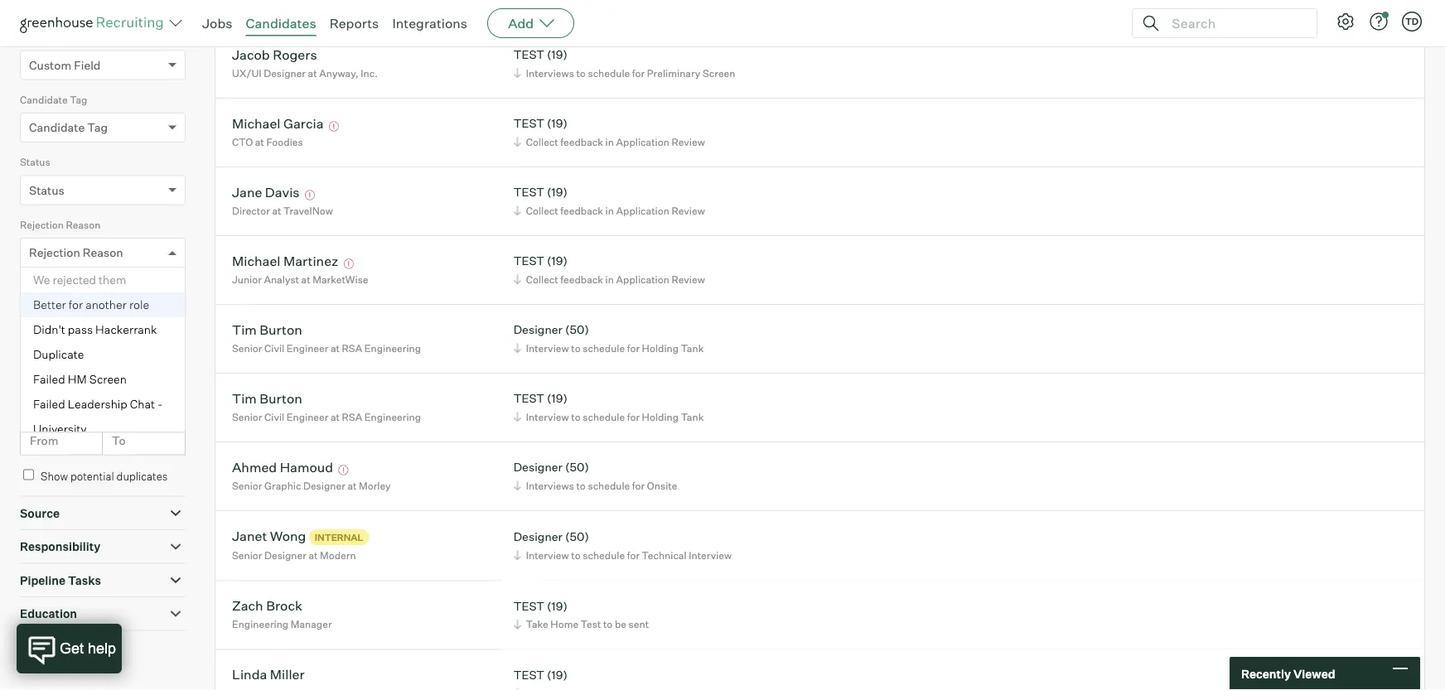 Task type: locate. For each thing, give the bounding box(es) containing it.
field down details
[[58, 31, 81, 43]]

on down the pass
[[58, 344, 72, 356]]

jane davis link
[[232, 184, 300, 203]]

greenhouse recruiting image
[[20, 13, 169, 33]]

duplicates
[[116, 470, 168, 483]]

add button
[[487, 8, 574, 38]]

2 interviews from the top
[[526, 480, 574, 492]]

(19) inside the test (19) take home test to be sent
[[547, 599, 568, 613]]

to up show potential duplicates
[[112, 433, 126, 448]]

0 vertical spatial status
[[20, 156, 50, 168]]

5 (19) from the top
[[547, 391, 568, 406]]

to left the role
[[112, 308, 126, 323]]

1 vertical spatial collect
[[526, 204, 558, 217]]

1 vertical spatial tank
[[681, 411, 704, 423]]

2 engineer from the top
[[287, 411, 328, 423]]

(50) for janet wong
[[565, 529, 589, 544]]

tim up the ahmed
[[232, 390, 257, 407]]

at down davis on the left of the page
[[272, 204, 281, 217]]

michael for michael garcia
[[232, 115, 281, 132]]

review
[[672, 136, 705, 148], [672, 204, 705, 217], [672, 273, 705, 286]]

0 vertical spatial tim
[[232, 321, 257, 338]]

engineer for designer (50)
[[287, 342, 328, 354]]

1 vertical spatial collect feedback in application review link
[[511, 203, 709, 219]]

holding inside designer (50) interview to schedule for holding tank
[[642, 342, 679, 354]]

we
[[33, 273, 50, 287]]

on up university at the bottom left of the page
[[48, 406, 61, 419]]

0 vertical spatial michael
[[232, 115, 281, 132]]

janet
[[232, 528, 267, 544]]

1 vertical spatial interviews
[[526, 480, 574, 492]]

1 vertical spatial interview to schedule for holding tank link
[[511, 409, 708, 425]]

linda miller link
[[232, 666, 305, 685]]

2 (50) from the top
[[565, 460, 589, 475]]

1 burton from the top
[[260, 321, 302, 338]]

to
[[112, 308, 126, 323], [112, 371, 126, 385], [112, 433, 126, 448]]

cto
[[232, 136, 253, 148]]

tag down the custom field element
[[70, 93, 87, 106]]

2 vertical spatial test (19) collect feedback in application review
[[514, 254, 705, 286]]

1 vertical spatial status
[[29, 183, 64, 197]]

custom down profile details
[[29, 58, 71, 72]]

1 vertical spatial rejection
[[29, 245, 80, 260]]

candidates link
[[246, 15, 316, 31]]

2 tim from the top
[[232, 390, 257, 407]]

3 application from the top
[[616, 273, 669, 286]]

0 vertical spatial engineer
[[287, 342, 328, 354]]

1 vertical spatial from
[[30, 371, 58, 385]]

1 holding from the top
[[642, 342, 679, 354]]

interviews to schedule for onsite link
[[511, 478, 682, 494]]

michael martinez has been in application review for more than 5 days image
[[341, 259, 356, 269]]

1 engineer from the top
[[287, 342, 328, 354]]

1 vertical spatial rejection reason
[[29, 245, 123, 260]]

internal
[[315, 532, 363, 543]]

senior down the ahmed
[[232, 480, 262, 492]]

2 rsa from the top
[[342, 411, 362, 423]]

failed leadership chat - university option
[[21, 392, 185, 442]]

2 tank from the top
[[681, 411, 704, 423]]

schedule left "onsite"
[[588, 480, 630, 492]]

to inside designer (50) interview to schedule for holding tank
[[571, 342, 581, 354]]

candidate tag element
[[20, 92, 186, 154]]

reason down status element
[[66, 219, 101, 231]]

tim burton link up the ahmed
[[232, 390, 302, 409]]

test inside the test (19) take home test to be sent
[[514, 599, 544, 613]]

for inside designer (50) interviews to schedule for onsite
[[632, 480, 645, 492]]

feedback for michael garcia
[[561, 136, 603, 148]]

burton down analyst
[[260, 321, 302, 338]]

5 test from the top
[[514, 391, 544, 406]]

collect for jane davis
[[526, 204, 558, 217]]

schedule inside designer (50) interview to schedule for technical interview
[[583, 549, 625, 561]]

3 to from the top
[[112, 433, 126, 448]]

1 vertical spatial custom
[[29, 58, 71, 72]]

candidate down the custom field element
[[20, 93, 68, 106]]

pass
[[68, 323, 93, 337]]

0 vertical spatial review
[[672, 136, 705, 148]]

2 michael from the top
[[232, 252, 281, 269]]

at down ahmed hamoud has been in onsite for more than 21 days image
[[348, 480, 357, 492]]

1 vertical spatial test (19) collect feedback in application review
[[514, 185, 705, 217]]

screen
[[703, 67, 735, 79], [89, 372, 127, 387]]

3 test from the top
[[514, 185, 544, 199]]

candidate up status element
[[29, 120, 85, 135]]

jacob rogers ux/ui designer at anyway, inc.
[[232, 46, 378, 79]]

1 feedback from the top
[[561, 136, 603, 148]]

tim
[[232, 321, 257, 338], [232, 390, 257, 407]]

0 vertical spatial in
[[605, 136, 614, 148]]

on for applied on
[[58, 344, 72, 356]]

0 vertical spatial tank
[[681, 342, 704, 354]]

technical
[[642, 549, 687, 561]]

0 vertical spatial screen
[[703, 67, 735, 79]]

michael garcia has been in application review for more than 5 days image
[[327, 122, 341, 132]]

integrations
[[392, 15, 468, 31]]

1 from from the top
[[30, 308, 58, 323]]

3 review from the top
[[672, 273, 705, 286]]

from for applied
[[30, 371, 58, 385]]

0 vertical spatial from
[[30, 308, 58, 323]]

from down last activity
[[30, 308, 58, 323]]

schedule left preliminary
[[588, 67, 630, 79]]

2 application from the top
[[616, 204, 669, 217]]

0 vertical spatial rsa
[[342, 342, 362, 354]]

(19) inside test (19) interview to schedule for holding tank
[[547, 391, 568, 406]]

wong
[[270, 528, 306, 544]]

0 vertical spatial collect feedback in application review link
[[511, 134, 709, 150]]

didn't
[[33, 323, 65, 337]]

2 vertical spatial collect
[[526, 273, 558, 286]]

2 in from the top
[[605, 204, 614, 217]]

interviews to schedule for preliminary screen link
[[511, 65, 740, 81]]

civil for test (19)
[[264, 411, 284, 423]]

application for jane davis
[[616, 204, 669, 217]]

(19) for director at travelnow
[[547, 185, 568, 199]]

1 vertical spatial on
[[48, 406, 61, 419]]

anyway,
[[319, 67, 359, 79]]

schedule inside test (19) interview to schedule for holding tank
[[583, 411, 625, 423]]

schedule inside designer (50) interviews to schedule for onsite
[[588, 480, 630, 492]]

at up ahmed hamoud has been in onsite for more than 21 days image
[[331, 411, 340, 423]]

candidate tag
[[20, 93, 87, 106], [29, 120, 108, 135]]

3 test (19) collect feedback in application review from the top
[[514, 254, 705, 286]]

application for michael garcia
[[616, 136, 669, 148]]

engineering inside zach brock engineering manager
[[232, 618, 289, 631]]

reports link
[[330, 15, 379, 31]]

3 collect feedback in application review link from the top
[[511, 272, 709, 287]]

for left "onsite"
[[632, 480, 645, 492]]

collect for michael martinez
[[526, 273, 558, 286]]

1 test from the top
[[514, 47, 544, 62]]

0 vertical spatial collect
[[526, 136, 558, 148]]

0 vertical spatial custom
[[20, 31, 56, 43]]

0 vertical spatial tag
[[70, 93, 87, 106]]

interview to schedule for holding tank link up test (19) interview to schedule for holding tank
[[511, 340, 708, 356]]

michael up cto at foodies
[[232, 115, 281, 132]]

tim burton senior civil engineer at rsa engineering for test (19)
[[232, 390, 421, 423]]

custom field down profile details
[[20, 31, 81, 43]]

1 vertical spatial civil
[[264, 411, 284, 423]]

1 vertical spatial engineer
[[287, 411, 328, 423]]

potential
[[70, 470, 114, 483]]

2 vertical spatial application
[[616, 273, 669, 286]]

tim burton senior civil engineer at rsa engineering up hamoud
[[232, 390, 421, 423]]

0 vertical spatial interviews
[[526, 67, 574, 79]]

davis
[[265, 184, 300, 200]]

reason up them
[[83, 245, 123, 260]]

interview inside designer (50) interview to schedule for holding tank
[[526, 342, 569, 354]]

collect for michael garcia
[[526, 136, 558, 148]]

1 vertical spatial failed
[[33, 397, 65, 412]]

holding up test (19) interview to schedule for holding tank
[[642, 342, 679, 354]]

for inside test (19) interviews to schedule for preliminary screen
[[632, 67, 645, 79]]

senior designer at modern
[[232, 550, 356, 562]]

rsa down 'marketwise'
[[342, 342, 362, 354]]

to
[[576, 67, 586, 79], [571, 342, 581, 354], [571, 411, 581, 423], [576, 480, 586, 492], [571, 549, 581, 561], [603, 618, 613, 631]]

4 test from the top
[[514, 254, 544, 268]]

0 vertical spatial (50)
[[565, 323, 589, 337]]

2 from from the top
[[30, 371, 58, 385]]

1 vertical spatial burton
[[260, 390, 302, 407]]

1 collect from the top
[[526, 136, 558, 148]]

viewed
[[1294, 667, 1336, 681]]

failed inside 'failed leadership chat - university'
[[33, 397, 65, 412]]

interviews
[[526, 67, 574, 79], [526, 480, 574, 492]]

for left the technical
[[627, 549, 640, 561]]

interview to schedule for holding tank link for (50)
[[511, 340, 708, 356]]

failed inside option
[[33, 372, 65, 387]]

0 vertical spatial test (19) collect feedback in application review
[[514, 116, 705, 148]]

(19) for junior analyst at marketwise
[[547, 254, 568, 268]]

screen right preliminary
[[703, 67, 735, 79]]

collect feedback in application review link
[[511, 134, 709, 150], [511, 203, 709, 219], [511, 272, 709, 287]]

1 vertical spatial rsa
[[342, 411, 362, 423]]

1 vertical spatial screen
[[89, 372, 127, 387]]

3 (19) from the top
[[547, 185, 568, 199]]

0 vertical spatial feedback
[[561, 136, 603, 148]]

test for engineering manager
[[514, 599, 544, 613]]

1 in from the top
[[605, 136, 614, 148]]

last activity
[[20, 281, 78, 294]]

holding
[[642, 342, 679, 354], [642, 411, 679, 423]]

custom down profile
[[20, 31, 56, 43]]

(50) inside designer (50) interview to schedule for technical interview
[[565, 529, 589, 544]]

for inside option
[[69, 298, 83, 312]]

2 tim burton senior civil engineer at rsa engineering from the top
[[232, 390, 421, 423]]

(50)
[[565, 323, 589, 337], [565, 460, 589, 475], [565, 529, 589, 544]]

at
[[308, 67, 317, 79], [255, 136, 264, 148], [272, 204, 281, 217], [301, 273, 310, 286], [331, 342, 340, 354], [331, 411, 340, 423], [348, 480, 357, 492], [309, 550, 318, 562]]

be
[[615, 618, 627, 631]]

zach
[[232, 598, 263, 614]]

for inside test (19) interview to schedule for holding tank
[[627, 411, 640, 423]]

1 (19) from the top
[[547, 47, 568, 62]]

1 vertical spatial tim
[[232, 390, 257, 407]]

test for director at travelnow
[[514, 185, 544, 199]]

take home test to be sent link
[[511, 617, 653, 632]]

status
[[20, 156, 50, 168], [29, 183, 64, 197]]

tank
[[681, 342, 704, 354], [681, 411, 704, 423]]

interviews inside designer (50) interviews to schedule for onsite
[[526, 480, 574, 492]]

collect feedback in application review link for michael garcia
[[511, 134, 709, 150]]

2 interview to schedule for holding tank link from the top
[[511, 409, 708, 425]]

tim burton link
[[232, 321, 302, 340], [232, 390, 302, 409]]

3 from from the top
[[30, 433, 58, 448]]

(19) for engineering manager
[[547, 599, 568, 613]]

jacob
[[232, 46, 270, 63]]

1 failed from the top
[[33, 372, 65, 387]]

from down duplicate
[[30, 371, 58, 385]]

senior up the ahmed
[[232, 411, 262, 423]]

candidate tag down the custom field element
[[20, 93, 87, 106]]

rejection
[[20, 219, 64, 231], [29, 245, 80, 260]]

1 horizontal spatial screen
[[703, 67, 735, 79]]

2 vertical spatial from
[[30, 433, 58, 448]]

None field
[[29, 239, 33, 267]]

3 in from the top
[[605, 273, 614, 286]]

recently viewed
[[1241, 667, 1336, 681]]

them
[[99, 273, 126, 287]]

2 review from the top
[[672, 204, 705, 217]]

schedule inside designer (50) interview to schedule for holding tank
[[583, 342, 625, 354]]

to down duplicate option
[[112, 371, 126, 385]]

1 review from the top
[[672, 136, 705, 148]]

1 to from the top
[[112, 308, 126, 323]]

test (19)
[[514, 668, 568, 682]]

1 tim burton link from the top
[[232, 321, 302, 340]]

to inside designer (50) interviews to schedule for onsite
[[576, 480, 586, 492]]

cto at foodies
[[232, 136, 303, 148]]

in for jane davis
[[605, 204, 614, 217]]

for for test (19) interview to schedule for holding tank
[[627, 411, 640, 423]]

0 vertical spatial on
[[58, 344, 72, 356]]

3 collect from the top
[[526, 273, 558, 286]]

screen inside option
[[89, 372, 127, 387]]

1 civil from the top
[[264, 342, 284, 354]]

1 vertical spatial holding
[[642, 411, 679, 423]]

janet wong link
[[232, 528, 306, 547]]

burton
[[260, 321, 302, 338], [260, 390, 302, 407]]

interviews inside test (19) interviews to schedule for preliminary screen
[[526, 67, 574, 79]]

graphic
[[264, 480, 301, 492]]

2 vertical spatial review
[[672, 273, 705, 286]]

1 application from the top
[[616, 136, 669, 148]]

2 collect from the top
[[526, 204, 558, 217]]

tim burton link down analyst
[[232, 321, 302, 340]]

2 vertical spatial engineering
[[232, 618, 289, 631]]

1 interviews from the top
[[526, 67, 574, 79]]

senior down janet
[[232, 550, 262, 562]]

to inside test (19) interviews to schedule for preliminary screen
[[576, 67, 586, 79]]

1 vertical spatial feedback
[[561, 204, 603, 217]]

holding up "onsite"
[[642, 411, 679, 423]]

interview inside test (19) interview to schedule for holding tank
[[526, 411, 569, 423]]

2 civil from the top
[[264, 411, 284, 423]]

miller
[[270, 666, 305, 683]]

schedule left the technical
[[583, 549, 625, 561]]

designer inside designer (50) interviews to schedule for onsite
[[514, 460, 563, 475]]

application
[[616, 136, 669, 148], [616, 204, 669, 217], [616, 273, 669, 286]]

2 burton from the top
[[260, 390, 302, 407]]

1 collect feedback in application review link from the top
[[511, 134, 709, 150]]

to for test (19) interview to schedule for holding tank
[[571, 411, 581, 423]]

rejection reason element
[[20, 217, 186, 690]]

3 feedback from the top
[[561, 273, 603, 286]]

field down greenhouse recruiting image
[[74, 58, 101, 72]]

6 (19) from the top
[[547, 599, 568, 613]]

1 rsa from the top
[[342, 342, 362, 354]]

td
[[1405, 16, 1419, 27]]

(50) inside designer (50) interviews to schedule for onsite
[[565, 460, 589, 475]]

1 vertical spatial review
[[672, 204, 705, 217]]

0 vertical spatial tim burton senior civil engineer at rsa engineering
[[232, 321, 421, 354]]

last
[[20, 281, 40, 294]]

1 interview to schedule for holding tank link from the top
[[511, 340, 708, 356]]

interviews for designer
[[526, 480, 574, 492]]

2 holding from the top
[[642, 411, 679, 423]]

1 vertical spatial engineering
[[365, 411, 421, 423]]

test inside test (19) interview to schedule for holding tank
[[514, 391, 544, 406]]

1 vertical spatial custom field
[[29, 58, 101, 72]]

2 tim burton link from the top
[[232, 390, 302, 409]]

holding for (50)
[[642, 342, 679, 354]]

senior down junior
[[232, 342, 262, 354]]

4 (19) from the top
[[547, 254, 568, 268]]

2 collect feedback in application review link from the top
[[511, 203, 709, 219]]

3 senior from the top
[[232, 480, 262, 492]]

to for last activity
[[112, 308, 126, 323]]

0 vertical spatial application
[[616, 136, 669, 148]]

jacob rogers link
[[232, 46, 317, 65]]

schedule inside test (19) interviews to schedule for preliminary screen
[[588, 67, 630, 79]]

failed up university at the bottom left of the page
[[33, 397, 65, 412]]

show
[[41, 470, 68, 483]]

failed
[[33, 372, 65, 387], [33, 397, 65, 412]]

for inside designer (50) interview to schedule for technical interview
[[627, 549, 640, 561]]

2 test from the top
[[514, 116, 544, 131]]

hired
[[20, 406, 46, 419]]

2 to from the top
[[112, 371, 126, 385]]

for left preliminary
[[632, 67, 645, 79]]

to inside test (19) interview to schedule for holding tank
[[571, 411, 581, 423]]

1 (50) from the top
[[565, 323, 589, 337]]

tank inside designer (50) interview to schedule for holding tank
[[681, 342, 704, 354]]

schedule for designer (50) interview to schedule for holding tank
[[583, 342, 625, 354]]

2 vertical spatial in
[[605, 273, 614, 286]]

(19) inside test (19) interviews to schedule for preliminary screen
[[547, 47, 568, 62]]

interview to schedule for holding tank link for (19)
[[511, 409, 708, 425]]

another
[[85, 298, 127, 312]]

travelnow
[[284, 204, 333, 217]]

1 vertical spatial reason
[[83, 245, 123, 260]]

2 test (19) collect feedback in application review from the top
[[514, 185, 705, 217]]

ahmed
[[232, 459, 277, 475]]

2 vertical spatial feedback
[[561, 273, 603, 286]]

0 vertical spatial burton
[[260, 321, 302, 338]]

0 vertical spatial to
[[112, 308, 126, 323]]

2 feedback from the top
[[561, 204, 603, 217]]

0 vertical spatial holding
[[642, 342, 679, 354]]

on for hired on
[[48, 406, 61, 419]]

designer inside designer (50) interview to schedule for technical interview
[[514, 529, 563, 544]]

civil
[[264, 342, 284, 354], [264, 411, 284, 423]]

zach brock link
[[232, 598, 302, 617]]

civil up ahmed hamoud
[[264, 411, 284, 423]]

2 vertical spatial to
[[112, 433, 126, 448]]

0 vertical spatial failed
[[33, 372, 65, 387]]

0 horizontal spatial screen
[[89, 372, 127, 387]]

for up test (19) interview to schedule for holding tank
[[627, 342, 640, 354]]

2 failed from the top
[[33, 397, 65, 412]]

1 michael from the top
[[232, 115, 281, 132]]

interviews for test
[[526, 67, 574, 79]]

1 vertical spatial to
[[112, 371, 126, 385]]

1 tim burton senior civil engineer at rsa engineering from the top
[[232, 321, 421, 354]]

(50) for ahmed hamoud
[[565, 460, 589, 475]]

0 vertical spatial tim burton link
[[232, 321, 302, 340]]

0 vertical spatial engineering
[[365, 342, 421, 354]]

at left modern
[[309, 550, 318, 562]]

schedule up test (19) interview to schedule for holding tank
[[583, 342, 625, 354]]

tank inside test (19) interview to schedule for holding tank
[[681, 411, 704, 423]]

holding for (19)
[[642, 411, 679, 423]]

1 tank from the top
[[681, 342, 704, 354]]

1 tim from the top
[[232, 321, 257, 338]]

1 test (19) collect feedback in application review from the top
[[514, 116, 705, 148]]

schedule up designer (50) interviews to schedule for onsite
[[583, 411, 625, 423]]

2 vertical spatial (50)
[[565, 529, 589, 544]]

reset filters button
[[20, 640, 120, 671]]

to for applied on
[[112, 371, 126, 385]]

candidate tag up status element
[[29, 120, 108, 135]]

holding inside test (19) interview to schedule for holding tank
[[642, 411, 679, 423]]

for down activity
[[69, 298, 83, 312]]

1 vertical spatial (50)
[[565, 460, 589, 475]]

0 vertical spatial interview to schedule for holding tank link
[[511, 340, 708, 356]]

collect feedback in application review link for jane davis
[[511, 203, 709, 219]]

role
[[129, 298, 149, 312]]

director at travelnow
[[232, 204, 333, 217]]

for inside designer (50) interview to schedule for holding tank
[[627, 342, 640, 354]]

rsa for test (19)
[[342, 411, 362, 423]]

custom field down greenhouse recruiting image
[[29, 58, 101, 72]]

burton up ahmed hamoud
[[260, 390, 302, 407]]

1 vertical spatial tag
[[87, 120, 108, 135]]

1 vertical spatial in
[[605, 204, 614, 217]]

to inside designer (50) interview to schedule for technical interview
[[571, 549, 581, 561]]

1 vertical spatial michael
[[232, 252, 281, 269]]

2 vertical spatial collect feedback in application review link
[[511, 272, 709, 287]]

failed down duplicate
[[33, 372, 65, 387]]

0 vertical spatial civil
[[264, 342, 284, 354]]

2 (19) from the top
[[547, 116, 568, 131]]

screen down duplicate option
[[89, 372, 127, 387]]

engineer up hamoud
[[287, 411, 328, 423]]

michael inside "link"
[[232, 115, 281, 132]]

civil down analyst
[[264, 342, 284, 354]]

education
[[20, 607, 77, 621]]

engineer down junior analyst at marketwise
[[287, 342, 328, 354]]

6 test from the top
[[514, 599, 544, 613]]

1 vertical spatial application
[[616, 204, 669, 217]]

3 (50) from the top
[[565, 529, 589, 544]]

michael up junior
[[232, 252, 281, 269]]

interview
[[526, 342, 569, 354], [526, 411, 569, 423], [526, 549, 569, 561], [689, 549, 732, 561]]

analyst
[[264, 273, 299, 286]]

tasks
[[68, 573, 101, 588]]

director
[[232, 204, 270, 217]]

better for another role option
[[21, 293, 185, 318]]

rejection reason
[[20, 219, 101, 231], [29, 245, 123, 260]]

1 vertical spatial tim burton senior civil engineer at rsa engineering
[[232, 390, 421, 423]]

review for jane davis
[[672, 204, 705, 217]]

test (19) collect feedback in application review for michael garcia
[[514, 116, 705, 148]]

interview to schedule for holding tank link up designer (50) interviews to schedule for onsite
[[511, 409, 708, 425]]

collect
[[526, 136, 558, 148], [526, 204, 558, 217], [526, 273, 558, 286]]

interview for test (19) interview to schedule for holding tank
[[526, 411, 569, 423]]

review for michael garcia
[[672, 136, 705, 148]]

applied
[[20, 344, 56, 356]]

1 vertical spatial tim burton link
[[232, 390, 302, 409]]

tim burton senior civil engineer at rsa engineering down 'marketwise'
[[232, 321, 421, 354]]

for up designer (50) interviews to schedule for onsite
[[627, 411, 640, 423]]

at down rogers
[[308, 67, 317, 79]]

engineering for test
[[365, 411, 421, 423]]

feedback for jane davis
[[561, 204, 603, 217]]

rsa up ahmed hamoud has been in onsite for more than 21 days image
[[342, 411, 362, 423]]

feedback
[[561, 136, 603, 148], [561, 204, 603, 217], [561, 273, 603, 286]]

from down 'hired on'
[[30, 433, 58, 448]]

civil for designer (50)
[[264, 342, 284, 354]]

tim down junior
[[232, 321, 257, 338]]

test for cto at foodies
[[514, 116, 544, 131]]

tag up status element
[[87, 120, 108, 135]]

on
[[58, 344, 72, 356], [48, 406, 61, 419]]



Task type: vqa. For each thing, say whether or not it's contained in the screenshot.


Task type: describe. For each thing, give the bounding box(es) containing it.
schedule for test (19) interviews to schedule for preliminary screen
[[588, 67, 630, 79]]

tim for designer
[[232, 321, 257, 338]]

interview for designer (50) interview to schedule for technical interview
[[526, 549, 569, 561]]

burton for designer (50)
[[260, 321, 302, 338]]

reset filters
[[45, 648, 111, 662]]

jane davis has been in application review for more than 5 days image
[[303, 190, 317, 200]]

to for designer (50) interview to schedule for technical interview
[[571, 549, 581, 561]]

didn't pass hackerrank option
[[21, 318, 185, 342]]

burton for test (19)
[[260, 390, 302, 407]]

marketwise
[[313, 273, 368, 286]]

rsa for designer (50)
[[342, 342, 362, 354]]

schedule for designer (50) interviews to schedule for onsite
[[588, 480, 630, 492]]

jane davis
[[232, 184, 300, 200]]

from for last
[[30, 308, 58, 323]]

profile details
[[20, 6, 99, 20]]

modern
[[320, 550, 356, 562]]

michael garcia link
[[232, 115, 324, 134]]

onsite
[[647, 480, 677, 492]]

at down 'marketwise'
[[331, 342, 340, 354]]

responsibility
[[20, 540, 100, 554]]

application for michael martinez
[[616, 273, 669, 286]]

designer (50) interview to schedule for holding tank
[[514, 323, 704, 354]]

take
[[526, 618, 548, 631]]

ux/ui
[[232, 67, 262, 79]]

rejected
[[53, 273, 96, 287]]

engineer for test (19)
[[287, 411, 328, 423]]

filters
[[78, 648, 111, 662]]

4 senior from the top
[[232, 550, 262, 562]]

(50) inside designer (50) interview to schedule for holding tank
[[565, 323, 589, 337]]

to for hired on
[[112, 433, 126, 448]]

td button
[[1402, 12, 1422, 31]]

to for designer (50) interview to schedule for holding tank
[[571, 342, 581, 354]]

leadership
[[68, 397, 127, 412]]

for for designer (50) interview to schedule for holding tank
[[627, 342, 640, 354]]

designer inside designer (50) interview to schedule for holding tank
[[514, 323, 563, 337]]

linda
[[232, 666, 267, 683]]

1 vertical spatial candidate tag
[[29, 120, 108, 135]]

Show potential duplicates checkbox
[[23, 470, 34, 480]]

0 vertical spatial candidate
[[20, 93, 68, 106]]

at down martinez
[[301, 273, 310, 286]]

zach brock engineering manager
[[232, 598, 332, 631]]

preliminary
[[647, 67, 701, 79]]

in for michael garcia
[[605, 136, 614, 148]]

garcia
[[283, 115, 324, 132]]

hm
[[68, 372, 87, 387]]

none field inside rejection reason element
[[29, 239, 33, 267]]

failed for failed hm screen
[[33, 372, 65, 387]]

pipeline
[[20, 573, 66, 588]]

review for michael martinez
[[672, 273, 705, 286]]

duplicate
[[33, 347, 84, 362]]

jobs link
[[202, 15, 232, 31]]

university
[[33, 422, 87, 436]]

hackerrank
[[95, 323, 157, 337]]

didn't pass hackerrank
[[33, 323, 157, 337]]

better for another role
[[33, 298, 149, 312]]

hamoud
[[280, 459, 333, 475]]

tank for (19)
[[681, 411, 704, 423]]

test for junior analyst at marketwise
[[514, 254, 544, 268]]

collect feedback in application review link for michael martinez
[[511, 272, 709, 287]]

test (19) collect feedback in application review for jane davis
[[514, 185, 705, 217]]

interview for designer (50) interview to schedule for holding tank
[[526, 342, 569, 354]]

ahmed hamoud link
[[232, 459, 333, 478]]

custom field element
[[20, 29, 186, 92]]

failed hm screen option
[[21, 367, 185, 392]]

failed leadership chat - university
[[33, 397, 163, 436]]

2 senior from the top
[[232, 411, 262, 423]]

0 vertical spatial field
[[58, 31, 81, 43]]

test
[[581, 618, 601, 631]]

tank for (50)
[[681, 342, 704, 354]]

designer (50) interviews to schedule for onsite
[[514, 460, 677, 492]]

0 vertical spatial rejection reason
[[20, 219, 101, 231]]

rogers
[[273, 46, 317, 63]]

add
[[508, 15, 534, 31]]

tim for test
[[232, 390, 257, 407]]

michael martinez
[[232, 252, 338, 269]]

test (19) interview to schedule for holding tank
[[514, 391, 704, 423]]

interview to schedule for technical interview link
[[511, 547, 736, 563]]

at inside jacob rogers ux/ui designer at anyway, inc.
[[308, 67, 317, 79]]

7 test from the top
[[514, 668, 544, 682]]

details
[[59, 6, 99, 20]]

tim burton link for designer
[[232, 321, 302, 340]]

0 vertical spatial candidate tag
[[20, 93, 87, 106]]

tim burton senior civil engineer at rsa engineering for designer (50)
[[232, 321, 421, 354]]

1 senior from the top
[[232, 342, 262, 354]]

7 (19) from the top
[[547, 668, 568, 682]]

recently
[[1241, 667, 1291, 681]]

michael for michael martinez
[[232, 252, 281, 269]]

(19) for cto at foodies
[[547, 116, 568, 131]]

1 vertical spatial field
[[74, 58, 101, 72]]

tim burton link for test
[[232, 390, 302, 409]]

for for designer (50) interview to schedule for technical interview
[[627, 549, 640, 561]]

to for designer (50) interviews to schedule for onsite
[[576, 480, 586, 492]]

show potential duplicates
[[41, 470, 168, 483]]

test inside test (19) interviews to schedule for preliminary screen
[[514, 47, 544, 62]]

applied on
[[20, 344, 72, 356]]

foodies
[[266, 136, 303, 148]]

0 vertical spatial custom field
[[20, 31, 81, 43]]

td button
[[1399, 8, 1425, 35]]

chat
[[130, 397, 155, 412]]

reset
[[45, 648, 75, 662]]

candidates
[[246, 15, 316, 31]]

for for test (19) interviews to schedule for preliminary screen
[[632, 67, 645, 79]]

linda miller
[[232, 666, 305, 683]]

junior analyst at marketwise
[[232, 273, 368, 286]]

status element
[[20, 154, 186, 217]]

to for test (19) interviews to schedule for preliminary screen
[[576, 67, 586, 79]]

janet wong
[[232, 528, 306, 544]]

screen inside test (19) interviews to schedule for preliminary screen
[[703, 67, 735, 79]]

in for michael martinez
[[605, 273, 614, 286]]

(19) for senior civil engineer at rsa engineering
[[547, 391, 568, 406]]

home
[[551, 618, 579, 631]]

senior graphic designer at morley
[[232, 480, 391, 492]]

failed for failed leadership chat - university
[[33, 397, 65, 412]]

test (19) collect feedback in application review for michael martinez
[[514, 254, 705, 286]]

activity
[[43, 281, 78, 294]]

at right cto
[[255, 136, 264, 148]]

integrations link
[[392, 15, 468, 31]]

reports
[[330, 15, 379, 31]]

ahmed hamoud
[[232, 459, 333, 475]]

source
[[20, 506, 60, 521]]

junior
[[232, 273, 262, 286]]

0 vertical spatial rejection
[[20, 219, 64, 231]]

duplicate option
[[21, 342, 185, 367]]

Search text field
[[1168, 11, 1302, 35]]

schedule for test (19) interview to schedule for holding tank
[[583, 411, 625, 423]]

for for designer (50) interviews to schedule for onsite
[[632, 480, 645, 492]]

test for senior civil engineer at rsa engineering
[[514, 391, 544, 406]]

martinez
[[283, 252, 338, 269]]

from for hired
[[30, 433, 58, 448]]

to inside the test (19) take home test to be sent
[[603, 618, 613, 631]]

brock
[[266, 598, 302, 614]]

designer inside jacob rogers ux/ui designer at anyway, inc.
[[264, 67, 306, 79]]

michael martinez link
[[232, 252, 338, 272]]

pipeline tasks
[[20, 573, 101, 588]]

ahmed hamoud has been in onsite for more than 21 days image
[[336, 465, 351, 475]]

0 vertical spatial reason
[[66, 219, 101, 231]]

feedback for michael martinez
[[561, 273, 603, 286]]

configure image
[[1336, 12, 1356, 31]]

schedule for designer (50) interview to schedule for technical interview
[[583, 549, 625, 561]]

we rejected them
[[33, 273, 126, 287]]

better
[[33, 298, 66, 312]]

1 vertical spatial candidate
[[29, 120, 85, 135]]

-
[[157, 397, 163, 412]]

profile
[[20, 6, 57, 20]]

inc.
[[361, 67, 378, 79]]

engineering for designer
[[365, 342, 421, 354]]



